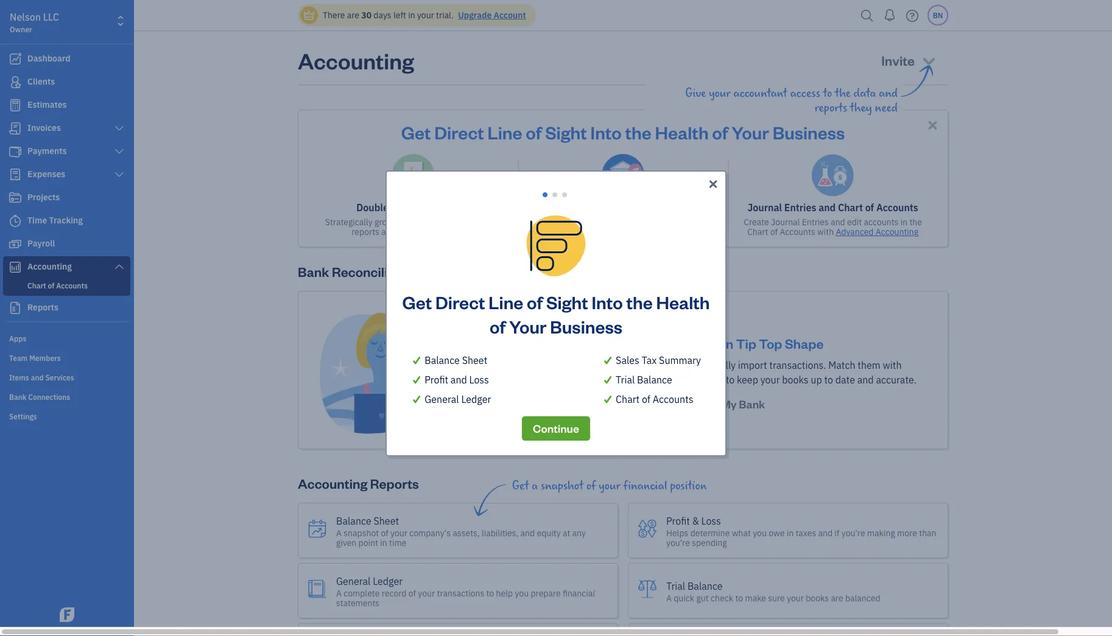 Task type: describe. For each thing, give the bounding box(es) containing it.
if
[[835, 528, 840, 539]]

more
[[897, 528, 917, 539]]

determine
[[691, 528, 730, 539]]

check
[[711, 593, 734, 604]]

0 horizontal spatial are
[[347, 9, 359, 21]]

to inside trial balance a quick gut check to make sure your books are balanced
[[736, 593, 743, 604]]

with inside double-entry accounting strategically grow your business with valuable reports and insights.
[[450, 217, 467, 228]]

health inside the get direct line of sight into the health of your business
[[656, 291, 710, 313]]

general for general ledger
[[425, 393, 459, 406]]

owner
[[10, 24, 32, 34]]

check image for chart of accounts
[[602, 392, 614, 407]]

strategically
[[325, 217, 373, 228]]

continue button
[[522, 417, 590, 441]]

to inside 'general ledger a complete record of your transactions to help you prepare financial statements'
[[486, 588, 494, 599]]

helps
[[666, 528, 689, 539]]

days
[[374, 9, 391, 21]]

chevron large down image
[[114, 124, 125, 133]]

to up the my
[[726, 374, 735, 387]]

0 vertical spatial into
[[591, 121, 622, 143]]

general ledger a complete record of your transactions to help you prepare financial statements
[[336, 575, 595, 609]]

transactions inside match bank transactions to keep your books squeaky clean.
[[585, 217, 633, 228]]

0 vertical spatial journal
[[748, 201, 782, 214]]

there are 30 days left in your trial. upgrade account
[[323, 9, 526, 21]]

items and services image
[[9, 372, 130, 382]]

than
[[919, 528, 937, 539]]

journal entries and chart of accounts
[[748, 201, 919, 214]]

income
[[530, 374, 562, 387]]

prepare
[[531, 588, 561, 599]]

profit and loss
[[425, 374, 489, 387]]

get direct line of sight into the health of your business dialog
[[0, 156, 1112, 472]]

a for trial balance
[[666, 593, 672, 604]]

accounting inside double-entry accounting strategically grow your business with valuable reports and insights.
[[419, 201, 470, 214]]

sales
[[616, 354, 640, 367]]

squeaky
[[572, 226, 604, 238]]

create
[[744, 217, 769, 228]]

balance up 'profit and loss'
[[425, 354, 460, 367]]

are inside trial balance a quick gut check to make sure your books are balanced
[[831, 593, 844, 604]]

nelson llc owner
[[10, 11, 59, 34]]

payment image
[[8, 146, 23, 158]]

time
[[389, 537, 407, 549]]

upgrade account link
[[456, 9, 526, 21]]

books inside connect your bank account to automatically import transactions. match them with income and expenses tracked in freshbooks to keep your books up to date and accurate.
[[782, 374, 809, 387]]

llc
[[43, 11, 59, 23]]

double-entry accounting strategically grow your business with valuable reports and insights.
[[325, 201, 501, 238]]

keep
[[617, 335, 649, 352]]

check image for sales tax summary
[[602, 353, 614, 368]]

2 horizontal spatial accounts
[[877, 201, 919, 214]]

2 horizontal spatial chart
[[838, 201, 863, 214]]

a
[[532, 480, 538, 493]]

bank reconciliation image
[[602, 154, 645, 197]]

them
[[858, 359, 881, 372]]

0 vertical spatial get direct line of sight into the health of your business
[[401, 121, 845, 143]]

tip
[[736, 335, 757, 352]]

keep inside match bank transactions to keep your books squeaky clean.
[[645, 217, 663, 228]]

balance sheet
[[425, 354, 488, 367]]

0 vertical spatial get
[[401, 121, 431, 143]]

your inside balance sheet a snapshot of your company's assets, liabilities, and equity at any given point in time
[[391, 528, 408, 539]]

company's
[[410, 528, 451, 539]]

equity
[[537, 528, 561, 539]]

accurate.
[[876, 374, 917, 387]]

the inside create journal entries and edit accounts in the chart of accounts with
[[910, 217, 922, 228]]

main element
[[0, 0, 164, 627]]

shape
[[785, 335, 824, 352]]

0 vertical spatial business
[[773, 121, 845, 143]]

connect your bank account to automatically import transactions. match them with income and expenses tracked in freshbooks to keep your books up to date and accurate.
[[530, 359, 917, 387]]

what
[[732, 528, 751, 539]]

books inside match bank transactions to keep your books squeaky clean.
[[684, 217, 707, 228]]

advanced accounting
[[836, 226, 919, 238]]

get direct line of sight into the health of your business inside get direct line of sight into the health of your business dialog
[[402, 291, 710, 338]]

connect my bank button
[[665, 392, 776, 417]]

create journal entries and edit accounts in the chart of accounts with
[[744, 217, 922, 238]]

0 vertical spatial the
[[625, 121, 652, 143]]

2 vertical spatial get
[[512, 480, 529, 493]]

top
[[759, 335, 782, 352]]

balance sheet a snapshot of your company's assets, liabilities, and equity at any given point in time
[[336, 515, 586, 549]]

entry
[[393, 201, 417, 214]]

any
[[572, 528, 586, 539]]

with inside create journal entries and edit accounts in the chart of accounts with
[[818, 226, 834, 238]]

nelson
[[10, 11, 41, 23]]

given
[[336, 537, 357, 549]]

financial inside 'general ledger a complete record of your transactions to help you prepare financial statements'
[[563, 588, 595, 599]]

report image
[[8, 302, 23, 314]]

sheet for balance sheet a snapshot of your company's assets, liabilities, and equity at any given point in time
[[374, 515, 399, 528]]

chevron large down image for payment image
[[114, 147, 125, 157]]

reports
[[352, 226, 379, 238]]

&
[[692, 515, 699, 528]]

connect your bank account to begin matching your bank transactions image
[[318, 311, 513, 436]]

record
[[382, 588, 407, 599]]

summary
[[659, 354, 701, 367]]

and up create journal entries and edit accounts in the chart of accounts with at the right of the page
[[819, 201, 836, 214]]

position
[[670, 480, 707, 493]]

in right left
[[408, 9, 415, 21]]

1 horizontal spatial you're
[[842, 528, 865, 539]]

general for general ledger a complete record of your transactions to help you prepare financial statements
[[336, 575, 371, 588]]

you inside 'general ledger a complete record of your transactions to help you prepare financial statements'
[[515, 588, 529, 599]]

liabilities,
[[482, 528, 519, 539]]

quick
[[674, 593, 695, 604]]

with inside connect your bank account to automatically import transactions. match them with income and expenses tracked in freshbooks to keep your books up to date and accurate.
[[883, 359, 902, 372]]

match bank transactions to keep your books squeaky clean. button
[[523, 154, 723, 238]]

chevron large down image for chart icon
[[114, 262, 125, 272]]

1 horizontal spatial your
[[651, 335, 680, 352]]

insights.
[[398, 226, 430, 238]]

and down them
[[858, 374, 874, 387]]

gut
[[697, 593, 709, 604]]

close image
[[707, 177, 720, 191]]

journal inside create journal entries and edit accounts in the chart of accounts with
[[771, 217, 800, 228]]

edit
[[847, 217, 862, 228]]

account
[[494, 9, 526, 21]]

trial balance a quick gut check to make sure your books are balanced
[[666, 580, 881, 604]]

check image for profit and loss
[[411, 373, 422, 387]]

advanced
[[836, 226, 874, 238]]

make
[[745, 593, 766, 604]]

taxes
[[796, 528, 816, 539]]

balance inside balance sheet a snapshot of your company's assets, liabilities, and equity at any given point in time
[[336, 515, 371, 528]]

help
[[496, 588, 513, 599]]

connect my bank
[[676, 397, 765, 412]]

close image
[[926, 118, 940, 132]]

profit & loss helps determine what you owe in taxes and if you're making more than you're spending
[[666, 515, 937, 549]]

balance down account
[[637, 374, 672, 387]]

freshbooks
[[672, 374, 724, 387]]

my
[[722, 397, 737, 412]]

profit for profit & loss helps determine what you owe in taxes and if you're making more than you're spending
[[666, 515, 690, 528]]

trial for trial balance
[[616, 374, 635, 387]]

in inside create journal entries and edit accounts in the chart of accounts with
[[901, 217, 908, 228]]

in inside connect your bank account to automatically import transactions. match them with income and expenses tracked in freshbooks to keep your books up to date and accurate.
[[662, 374, 670, 387]]

and inside profit & loss helps determine what you owe in taxes and if you're making more than you're spending
[[818, 528, 833, 539]]

spending
[[692, 537, 727, 549]]

in inside balance sheet a snapshot of your company's assets, liabilities, and equity at any given point in time
[[380, 537, 387, 549]]

connect for my
[[676, 397, 719, 412]]

direct inside the get direct line of sight into the health of your business
[[436, 291, 485, 313]]

trial balance
[[616, 374, 672, 387]]

accounts inside create journal entries and edit accounts in the chart of accounts with
[[780, 226, 816, 238]]

date
[[836, 374, 855, 387]]

1 horizontal spatial snapshot
[[541, 480, 584, 493]]

balanced
[[846, 593, 881, 604]]

your inside 'general ledger a complete record of your transactions to help you prepare financial statements'
[[418, 588, 435, 599]]

reports
[[370, 475, 419, 492]]

tracked
[[627, 374, 660, 387]]



Task type: vqa. For each thing, say whether or not it's contained in the screenshot.
the books inside the Connect your bank account to automatically import transactions. Match them with income and expenses tracked in FreshBooks to keep your books up to date and accurate.
yes



Task type: locate. For each thing, give the bounding box(es) containing it.
1 horizontal spatial you
[[753, 528, 767, 539]]

3 chevron large down image from the top
[[114, 262, 125, 272]]

1 vertical spatial transactions
[[437, 588, 484, 599]]

transactions.
[[770, 359, 826, 372]]

0 horizontal spatial with
[[450, 217, 467, 228]]

general up statements
[[336, 575, 371, 588]]

sales tax summary
[[616, 354, 701, 367]]

chevron large down image
[[114, 147, 125, 157], [114, 170, 125, 180], [114, 262, 125, 272]]

1 horizontal spatial accounts
[[780, 226, 816, 238]]

30
[[361, 9, 372, 21]]

health
[[655, 121, 709, 143], [656, 291, 710, 313]]

loss for and
[[469, 374, 489, 387]]

your
[[732, 121, 769, 143], [509, 315, 547, 338], [651, 335, 680, 352]]

0 vertical spatial match
[[539, 217, 563, 228]]

with
[[450, 217, 467, 228], [818, 226, 834, 238], [883, 359, 902, 372]]

1 horizontal spatial connect
[[676, 397, 719, 412]]

you
[[753, 528, 767, 539], [515, 588, 529, 599]]

0 vertical spatial bank
[[565, 217, 583, 228]]

accounts up the accounts
[[877, 201, 919, 214]]

1 vertical spatial check image
[[602, 373, 614, 387]]

with left valuable
[[450, 217, 467, 228]]

2 horizontal spatial your
[[732, 121, 769, 143]]

the right the accounts
[[910, 217, 922, 228]]

journal right create
[[771, 217, 800, 228]]

a inside trial balance a quick gut check to make sure your books are balanced
[[666, 593, 672, 604]]

0 horizontal spatial general
[[336, 575, 371, 588]]

in inside profit & loss helps determine what you owe in taxes and if you're making more than you're spending
[[787, 528, 794, 539]]

1 vertical spatial get
[[402, 291, 432, 313]]

accounting reports
[[298, 475, 419, 492]]

sheet inside balance sheet a snapshot of your company's assets, liabilities, and equity at any given point in time
[[374, 515, 399, 528]]

balance up given
[[336, 515, 371, 528]]

0 vertical spatial check image
[[411, 353, 422, 368]]

point
[[359, 537, 378, 549]]

business
[[773, 121, 845, 143], [550, 315, 623, 338]]

sheet up 'profit and loss'
[[462, 354, 488, 367]]

chart image
[[8, 261, 23, 274]]

profit
[[425, 374, 448, 387], [666, 515, 690, 528]]

valuable
[[469, 217, 501, 228]]

1 vertical spatial health
[[656, 291, 710, 313]]

freshbooks image
[[57, 608, 77, 623]]

snapshot left 'time'
[[344, 528, 379, 539]]

are left 30
[[347, 9, 359, 21]]

and inside create journal entries and edit accounts in the chart of accounts with
[[831, 217, 845, 228]]

bank reconciliation
[[298, 263, 418, 280]]

you left owe
[[753, 528, 767, 539]]

project image
[[8, 192, 23, 204]]

with down journal entries and chart of accounts
[[818, 226, 834, 238]]

1 vertical spatial loss
[[702, 515, 721, 528]]

1 vertical spatial business
[[550, 315, 623, 338]]

financial right prepare on the bottom of page
[[563, 588, 595, 599]]

journal entries and chart of accounts image
[[812, 154, 854, 197]]

snapshot inside balance sheet a snapshot of your company's assets, liabilities, and equity at any given point in time
[[344, 528, 379, 539]]

match bank transactions to keep your books squeaky clean.
[[539, 217, 707, 238]]

0 horizontal spatial bank
[[565, 217, 583, 228]]

0 vertical spatial snapshot
[[541, 480, 584, 493]]

0 horizontal spatial your
[[509, 315, 547, 338]]

your inside trial balance a quick gut check to make sure your books are balanced
[[787, 593, 804, 604]]

bank inside match bank transactions to keep your books squeaky clean.
[[565, 217, 583, 228]]

0 vertical spatial entries
[[785, 201, 817, 214]]

match up date
[[829, 359, 856, 372]]

estimate image
[[8, 99, 23, 111]]

and right income
[[564, 374, 580, 387]]

get left a
[[512, 480, 529, 493]]

in left tip
[[723, 335, 734, 352]]

bank right the my
[[739, 397, 765, 412]]

sight inside the get direct line of sight into the health of your business
[[546, 291, 588, 313]]

to left help
[[486, 588, 494, 599]]

keep down import
[[737, 374, 758, 387]]

connect up income
[[544, 359, 581, 372]]

profit for profit and loss
[[425, 374, 448, 387]]

your inside match bank transactions to keep your books squeaky clean.
[[665, 217, 682, 228]]

line inside the get direct line of sight into the health of your business
[[489, 291, 524, 313]]

keep your books in tip top shape
[[617, 335, 824, 352]]

0 vertical spatial trial
[[616, 374, 635, 387]]

left
[[393, 9, 406, 21]]

books down close icon
[[684, 217, 707, 228]]

to right tax
[[666, 359, 674, 372]]

ledger for general ledger
[[461, 393, 491, 406]]

a left point
[[336, 528, 342, 539]]

0 horizontal spatial bank
[[298, 263, 329, 280]]

0 horizontal spatial business
[[550, 315, 623, 338]]

snapshot right a
[[541, 480, 584, 493]]

profit inside get direct line of sight into the health of your business dialog
[[425, 374, 448, 387]]

2 vertical spatial chart
[[616, 393, 640, 406]]

into
[[591, 121, 622, 143], [592, 291, 623, 313]]

sheet inside get direct line of sight into the health of your business dialog
[[462, 354, 488, 367]]

business inside the get direct line of sight into the health of your business
[[550, 315, 623, 338]]

0 vertical spatial you
[[753, 528, 767, 539]]

settings image
[[9, 411, 130, 421]]

connect
[[544, 359, 581, 372], [676, 397, 719, 412]]

match inside match bank transactions to keep your books squeaky clean.
[[539, 217, 563, 228]]

to inside match bank transactions to keep your books squeaky clean.
[[635, 217, 643, 228]]

reconciliation
[[332, 263, 418, 280]]

accounts right create
[[780, 226, 816, 238]]

0 horizontal spatial snapshot
[[344, 528, 379, 539]]

entries inside create journal entries and edit accounts in the chart of accounts with
[[802, 217, 829, 228]]

0 vertical spatial bank
[[298, 263, 329, 280]]

0 vertical spatial line
[[488, 121, 522, 143]]

bank inside connect your bank account to automatically import transactions. match them with income and expenses tracked in freshbooks to keep your books up to date and accurate.
[[605, 359, 626, 372]]

1 vertical spatial general
[[336, 575, 371, 588]]

transactions left help
[[437, 588, 484, 599]]

business up sales
[[550, 315, 623, 338]]

assets,
[[453, 528, 480, 539]]

of
[[526, 121, 542, 143], [712, 121, 728, 143], [865, 201, 874, 214], [770, 226, 778, 238], [527, 291, 543, 313], [490, 315, 506, 338], [642, 393, 651, 406], [586, 480, 596, 493], [381, 528, 389, 539], [409, 588, 416, 599]]

into up keep
[[592, 291, 623, 313]]

0 vertical spatial keep
[[645, 217, 663, 228]]

1 vertical spatial are
[[831, 593, 844, 604]]

of inside create journal entries and edit accounts in the chart of accounts with
[[770, 226, 778, 238]]

and left equity
[[521, 528, 535, 539]]

0 vertical spatial check image
[[602, 353, 614, 368]]

loss for &
[[702, 515, 721, 528]]

1 vertical spatial you
[[515, 588, 529, 599]]

1 vertical spatial bank
[[739, 397, 765, 412]]

general down 'profit and loss'
[[425, 393, 459, 406]]

automatically
[[677, 359, 736, 372]]

in left 'time'
[[380, 537, 387, 549]]

and up 'general ledger'
[[451, 374, 467, 387]]

0 horizontal spatial transactions
[[437, 588, 484, 599]]

books
[[684, 217, 707, 228], [782, 374, 809, 387], [806, 593, 829, 604]]

0 vertical spatial general
[[425, 393, 459, 406]]

you right help
[[515, 588, 529, 599]]

into inside the get direct line of sight into the health of your business
[[592, 291, 623, 313]]

trial
[[616, 374, 635, 387], [666, 580, 685, 593]]

go to help image
[[903, 6, 922, 25]]

0 vertical spatial transactions
[[585, 217, 633, 228]]

expenses
[[583, 374, 624, 387]]

check image
[[411, 353, 422, 368], [602, 373, 614, 387], [602, 392, 614, 407]]

your
[[417, 9, 434, 21], [396, 217, 413, 228], [665, 217, 682, 228], [583, 359, 602, 372], [761, 374, 780, 387], [599, 480, 621, 493], [391, 528, 408, 539], [418, 588, 435, 599], [787, 593, 804, 604]]

ledger inside get direct line of sight into the health of your business dialog
[[461, 393, 491, 406]]

1 vertical spatial check image
[[411, 373, 422, 387]]

0 vertical spatial are
[[347, 9, 359, 21]]

balance down spending
[[688, 580, 723, 593]]

check image left 'profit and loss'
[[411, 373, 422, 387]]

trial left gut
[[666, 580, 685, 593]]

1 vertical spatial the
[[910, 217, 922, 228]]

0 horizontal spatial sheet
[[374, 515, 399, 528]]

1 vertical spatial bank
[[605, 359, 626, 372]]

financial
[[623, 480, 667, 493], [563, 588, 595, 599]]

up
[[811, 374, 822, 387]]

business up journal entries and chart of accounts image
[[773, 121, 845, 143]]

chart inside create journal entries and edit accounts in the chart of accounts with
[[748, 226, 768, 238]]

1 horizontal spatial are
[[831, 593, 844, 604]]

in right owe
[[787, 528, 794, 539]]

1 vertical spatial get direct line of sight into the health of your business
[[402, 291, 710, 338]]

general inside get direct line of sight into the health of your business dialog
[[425, 393, 459, 406]]

chart
[[838, 201, 863, 214], [748, 226, 768, 238], [616, 393, 640, 406]]

check image down expenses
[[602, 392, 614, 407]]

chart of accounts
[[616, 393, 694, 406]]

check image for trial balance
[[602, 373, 614, 387]]

direct
[[434, 121, 484, 143], [436, 291, 485, 313]]

bank connections image
[[9, 392, 130, 401]]

balance
[[425, 354, 460, 367], [637, 374, 672, 387], [336, 515, 371, 528], [688, 580, 723, 593]]

1 vertical spatial accounts
[[780, 226, 816, 238]]

the inside the get direct line of sight into the health of your business
[[627, 291, 653, 313]]

1 vertical spatial financial
[[563, 588, 595, 599]]

profit inside profit & loss helps determine what you owe in taxes and if you're making more than you're spending
[[666, 515, 690, 528]]

1 vertical spatial sight
[[546, 291, 588, 313]]

loss up 'general ledger'
[[469, 374, 489, 387]]

loss
[[469, 374, 489, 387], [702, 515, 721, 528]]

check image left 'general ledger'
[[411, 392, 422, 407]]

0 vertical spatial sheet
[[462, 354, 488, 367]]

you're left spending
[[666, 537, 690, 549]]

balance inside trial balance a quick gut check to make sure your books are balanced
[[688, 580, 723, 593]]

expense image
[[8, 169, 23, 181]]

0 horizontal spatial loss
[[469, 374, 489, 387]]

0 vertical spatial books
[[684, 217, 707, 228]]

dashboard image
[[8, 53, 23, 65]]

entries down journal entries and chart of accounts
[[802, 217, 829, 228]]

and inside get direct line of sight into the health of your business dialog
[[451, 374, 467, 387]]

double-entry accounting image
[[392, 154, 435, 197]]

chart inside get direct line of sight into the health of your business dialog
[[616, 393, 640, 406]]

1 vertical spatial line
[[489, 291, 524, 313]]

import
[[738, 359, 767, 372]]

of inside 'general ledger a complete record of your transactions to help you prepare financial statements'
[[409, 588, 416, 599]]

loss inside profit & loss helps determine what you owe in taxes and if you're making more than you're spending
[[702, 515, 721, 528]]

a
[[336, 528, 342, 539], [336, 588, 342, 599], [666, 593, 672, 604]]

keep
[[645, 217, 663, 228], [737, 374, 758, 387]]

invoice image
[[8, 122, 23, 135]]

0 vertical spatial direct
[[434, 121, 484, 143]]

in right the accounts
[[901, 217, 908, 228]]

books inside trial balance a quick gut check to make sure your books are balanced
[[806, 593, 829, 604]]

the up bank reconciliation image
[[625, 121, 652, 143]]

you're
[[842, 528, 865, 539], [666, 537, 690, 549]]

1 horizontal spatial keep
[[737, 374, 758, 387]]

trial down sales
[[616, 374, 635, 387]]

and
[[819, 201, 836, 214], [831, 217, 845, 228], [381, 226, 396, 238], [451, 374, 467, 387], [564, 374, 580, 387], [858, 374, 874, 387], [521, 528, 535, 539], [818, 528, 833, 539]]

2 chevron large down image from the top
[[114, 170, 125, 180]]

0 horizontal spatial trial
[[616, 374, 635, 387]]

1 horizontal spatial profit
[[666, 515, 690, 528]]

get up "double-entry accounting" image
[[401, 121, 431, 143]]

general ledger
[[425, 393, 491, 406]]

1 horizontal spatial trial
[[666, 580, 685, 593]]

0 vertical spatial accounts
[[877, 201, 919, 214]]

0 horizontal spatial financial
[[563, 588, 595, 599]]

team members image
[[9, 353, 130, 362]]

and inside balance sheet a snapshot of your company's assets, liabilities, and equity at any given point in time
[[521, 528, 535, 539]]

owe
[[769, 528, 785, 539]]

accounts
[[864, 217, 899, 228]]

grow
[[375, 217, 394, 228]]

trial.
[[436, 9, 454, 21]]

account
[[628, 359, 663, 372]]

and left "if"
[[818, 528, 833, 539]]

get down reconciliation
[[402, 291, 432, 313]]

the up keep
[[627, 291, 653, 313]]

transactions inside 'general ledger a complete record of your transactions to help you prepare financial statements'
[[437, 588, 484, 599]]

trial inside get direct line of sight into the health of your business dialog
[[616, 374, 635, 387]]

0 vertical spatial sight
[[545, 121, 587, 143]]

1 vertical spatial keep
[[737, 374, 758, 387]]

in down sales tax summary on the bottom right
[[662, 374, 670, 387]]

1 horizontal spatial transactions
[[585, 217, 633, 228]]

books right sure on the right of page
[[806, 593, 829, 604]]

match inside connect your bank account to automatically import transactions. match them with income and expenses tracked in freshbooks to keep your books up to date and accurate.
[[829, 359, 856, 372]]

match left squeaky
[[539, 217, 563, 228]]

keep right 'clean.'
[[645, 217, 663, 228]]

and down journal entries and chart of accounts
[[831, 217, 845, 228]]

to left make
[[736, 593, 743, 604]]

sure
[[768, 593, 785, 604]]

check image for balance sheet
[[411, 353, 422, 368]]

you inside profit & loss helps determine what you owe in taxes and if you're making more than you're spending
[[753, 528, 767, 539]]

profit down balance sheet
[[425, 374, 448, 387]]

your inside the get direct line of sight into the health of your business
[[509, 315, 547, 338]]

double-
[[357, 201, 393, 214]]

0 vertical spatial financial
[[623, 480, 667, 493]]

are left balanced
[[831, 593, 844, 604]]

1 vertical spatial connect
[[676, 397, 719, 412]]

0 horizontal spatial accounts
[[653, 393, 694, 406]]

loss inside get direct line of sight into the health of your business dialog
[[469, 374, 489, 387]]

your inside double-entry accounting strategically grow your business with valuable reports and insights.
[[396, 217, 413, 228]]

entries up create journal entries and edit accounts in the chart of accounts with at the right of the page
[[785, 201, 817, 214]]

connect inside button
[[676, 397, 719, 412]]

1 horizontal spatial bank
[[605, 359, 626, 372]]

sheet for balance sheet
[[462, 354, 488, 367]]

bank
[[565, 217, 583, 228], [605, 359, 626, 372]]

profit left the &
[[666, 515, 690, 528]]

with up "accurate."
[[883, 359, 902, 372]]

to right up
[[825, 374, 833, 387]]

and inside double-entry accounting strategically grow your business with valuable reports and insights.
[[381, 226, 396, 238]]

connect inside connect your bank account to automatically import transactions. match them with income and expenses tracked in freshbooks to keep your books up to date and accurate.
[[544, 359, 581, 372]]

and right the reports
[[381, 226, 396, 238]]

a for general ledger
[[336, 588, 342, 599]]

get a snapshot of your financial position
[[512, 480, 707, 493]]

0 horizontal spatial you're
[[666, 537, 690, 549]]

a inside balance sheet a snapshot of your company's assets, liabilities, and equity at any given point in time
[[336, 528, 342, 539]]

1 vertical spatial snapshot
[[344, 528, 379, 539]]

transactions
[[585, 217, 633, 228], [437, 588, 484, 599]]

get direct line of sight into the health of your business
[[401, 121, 845, 143], [402, 291, 710, 338]]

keep inside connect your bank account to automatically import transactions. match them with income and expenses tracked in freshbooks to keep your books up to date and accurate.
[[737, 374, 758, 387]]

journal up create
[[748, 201, 782, 214]]

search image
[[858, 6, 877, 25]]

1 vertical spatial chart
[[748, 226, 768, 238]]

at
[[563, 528, 570, 539]]

health up books
[[656, 291, 710, 313]]

a inside 'general ledger a complete record of your transactions to help you prepare financial statements'
[[336, 588, 342, 599]]

1 vertical spatial trial
[[666, 580, 685, 593]]

1 vertical spatial into
[[592, 291, 623, 313]]

the
[[625, 121, 652, 143], [910, 217, 922, 228], [627, 291, 653, 313]]

0 vertical spatial loss
[[469, 374, 489, 387]]

accounts
[[877, 201, 919, 214], [780, 226, 816, 238], [653, 393, 694, 406]]

0 horizontal spatial chart
[[616, 393, 640, 406]]

a left complete
[[336, 588, 342, 599]]

1 vertical spatial books
[[782, 374, 809, 387]]

a for balance sheet
[[336, 528, 342, 539]]

0 horizontal spatial profit
[[425, 374, 448, 387]]

1 vertical spatial direct
[[436, 291, 485, 313]]

general
[[425, 393, 459, 406], [336, 575, 371, 588]]

1 vertical spatial sheet
[[374, 515, 399, 528]]

client image
[[8, 76, 23, 88]]

ledger up statements
[[373, 575, 403, 588]]

money image
[[8, 238, 23, 250]]

to
[[635, 217, 643, 228], [666, 359, 674, 372], [726, 374, 735, 387], [825, 374, 833, 387], [486, 588, 494, 599], [736, 593, 743, 604]]

chevron large down image for expense image
[[114, 170, 125, 180]]

bank up expenses
[[605, 359, 626, 372]]

sheet up 'time'
[[374, 515, 399, 528]]

1 vertical spatial entries
[[802, 217, 829, 228]]

trial for trial balance a quick gut check to make sure your books are balanced
[[666, 580, 685, 593]]

of inside balance sheet a snapshot of your company's assets, liabilities, and equity at any given point in time
[[381, 528, 389, 539]]

accounts down freshbooks
[[653, 393, 694, 406]]

2 vertical spatial accounts
[[653, 393, 694, 406]]

ledger down 'profit and loss'
[[461, 393, 491, 406]]

0 vertical spatial connect
[[544, 359, 581, 372]]

loss right the &
[[702, 515, 721, 528]]

trial inside trial balance a quick gut check to make sure your books are balanced
[[666, 580, 685, 593]]

get inside the get direct line of sight into the health of your business
[[402, 291, 432, 313]]

into up bank reconciliation image
[[591, 121, 622, 143]]

entries
[[785, 201, 817, 214], [802, 217, 829, 228]]

to right 'clean.'
[[635, 217, 643, 228]]

accounts inside get direct line of sight into the health of your business dialog
[[653, 393, 694, 406]]

financial left position
[[623, 480, 667, 493]]

2 horizontal spatial with
[[883, 359, 902, 372]]

crown image
[[303, 9, 316, 22]]

you're right "if"
[[842, 528, 865, 539]]

connect down freshbooks
[[676, 397, 719, 412]]

books down transactions.
[[782, 374, 809, 387]]

0 vertical spatial health
[[655, 121, 709, 143]]

1 vertical spatial journal
[[771, 217, 800, 228]]

apps image
[[9, 333, 130, 343]]

complete
[[344, 588, 380, 599]]

business
[[415, 217, 448, 228]]

sheet
[[462, 354, 488, 367], [374, 515, 399, 528]]

0 vertical spatial chart
[[838, 201, 863, 214]]

0 horizontal spatial match
[[539, 217, 563, 228]]

check image for general ledger
[[411, 392, 422, 407]]

0 horizontal spatial connect
[[544, 359, 581, 372]]

1 chevron large down image from the top
[[114, 147, 125, 157]]

are
[[347, 9, 359, 21], [831, 593, 844, 604]]

a left the quick
[[666, 593, 672, 604]]

line
[[488, 121, 522, 143], [489, 291, 524, 313]]

check image left balance sheet
[[411, 353, 422, 368]]

0 horizontal spatial ledger
[[373, 575, 403, 588]]

bank left 'clean.'
[[565, 217, 583, 228]]

snapshot
[[541, 480, 584, 493], [344, 528, 379, 539]]

ledger for general ledger a complete record of your transactions to help you prepare financial statements
[[373, 575, 403, 588]]

check image left sales
[[602, 353, 614, 368]]

timer image
[[8, 215, 23, 227]]

0 vertical spatial profit
[[425, 374, 448, 387]]

1 vertical spatial profit
[[666, 515, 690, 528]]

statements
[[336, 598, 380, 609]]

check image
[[602, 353, 614, 368], [411, 373, 422, 387], [411, 392, 422, 407]]

1 vertical spatial ledger
[[373, 575, 403, 588]]

check image left tracked
[[602, 373, 614, 387]]

match
[[539, 217, 563, 228], [829, 359, 856, 372]]

bank down 'strategically' at left top
[[298, 263, 329, 280]]

1 horizontal spatial with
[[818, 226, 834, 238]]

tax
[[642, 354, 657, 367]]

1 horizontal spatial financial
[[623, 480, 667, 493]]

transactions down bank reconciliation image
[[585, 217, 633, 228]]

clean.
[[606, 226, 629, 238]]

general inside 'general ledger a complete record of your transactions to help you prepare financial statements'
[[336, 575, 371, 588]]

health up close icon
[[655, 121, 709, 143]]

ledger inside 'general ledger a complete record of your transactions to help you prepare financial statements'
[[373, 575, 403, 588]]

1 horizontal spatial bank
[[739, 397, 765, 412]]

bank inside button
[[739, 397, 765, 412]]

upgrade
[[458, 9, 492, 21]]

making
[[867, 528, 895, 539]]

connect for your
[[544, 359, 581, 372]]



